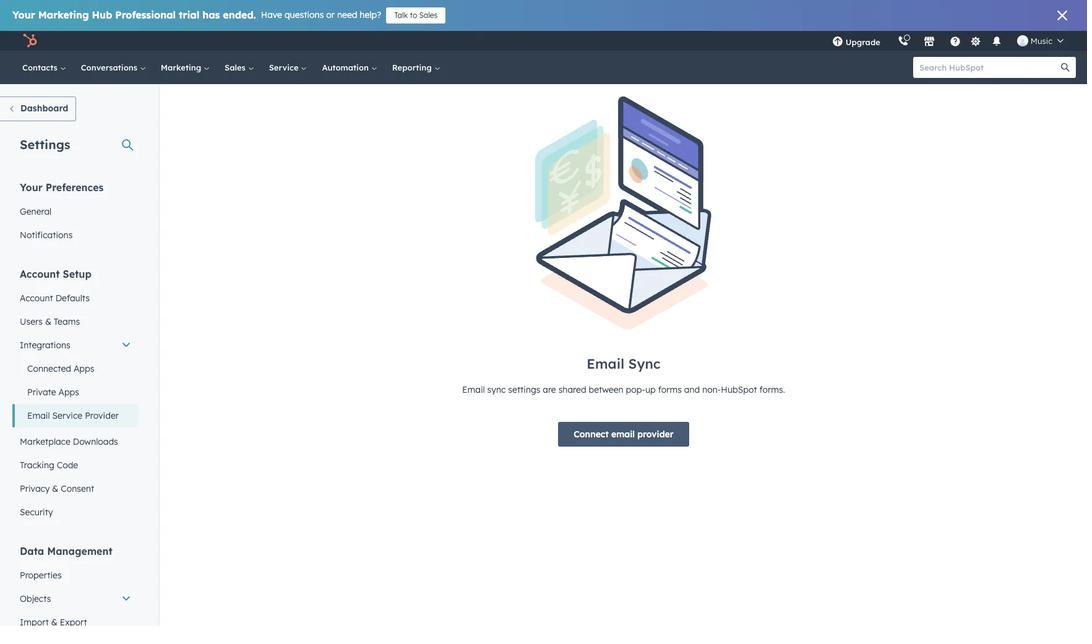Task type: locate. For each thing, give the bounding box(es) containing it.
0 horizontal spatial email
[[27, 410, 50, 422]]

music
[[1031, 36, 1053, 46]]

your
[[12, 9, 35, 21], [20, 181, 43, 194]]

1 horizontal spatial marketing
[[161, 63, 204, 72]]

provider
[[638, 429, 674, 440]]

1 horizontal spatial email
[[462, 384, 485, 395]]

provider
[[85, 410, 119, 422]]

your for your preferences
[[20, 181, 43, 194]]

0 horizontal spatial sales
[[225, 63, 248, 72]]

objects button
[[12, 587, 139, 611]]

marketing left hub
[[38, 9, 89, 21]]

& right users
[[45, 316, 51, 327]]

0 vertical spatial &
[[45, 316, 51, 327]]

email left sync
[[462, 384, 485, 395]]

apps up private apps link
[[74, 363, 94, 374]]

marketplace downloads
[[20, 436, 118, 448]]

private apps link
[[12, 381, 139, 404]]

your up general
[[20, 181, 43, 194]]

2 vertical spatial email
[[27, 410, 50, 422]]

has
[[203, 9, 220, 21]]

sales inside 'button'
[[419, 11, 438, 20]]

2 horizontal spatial email
[[587, 355, 625, 373]]

0 horizontal spatial service
[[52, 410, 82, 422]]

email up between
[[587, 355, 625, 373]]

menu
[[824, 31, 1073, 51]]

2 account from the top
[[20, 293, 53, 304]]

service right sales link
[[269, 63, 301, 72]]

apps for private apps
[[58, 387, 79, 398]]

& inside privacy & consent link
[[52, 483, 58, 495]]

notifications button
[[987, 31, 1008, 51]]

greg robinson image
[[1018, 35, 1029, 46]]

your marketing hub professional trial has ended. have questions or need help?
[[12, 9, 381, 21]]

1 vertical spatial &
[[52, 483, 58, 495]]

email inside account setup element
[[27, 410, 50, 422]]

& right privacy
[[52, 483, 58, 495]]

account inside "link"
[[20, 293, 53, 304]]

settings
[[508, 384, 541, 395]]

connected
[[27, 363, 71, 374]]

0 horizontal spatial marketing
[[38, 9, 89, 21]]

1 account from the top
[[20, 268, 60, 280]]

preferences
[[46, 181, 104, 194]]

email for email service provider
[[27, 410, 50, 422]]

0 vertical spatial service
[[269, 63, 301, 72]]

properties link
[[12, 564, 139, 587]]

menu item
[[889, 31, 892, 51]]

1 vertical spatial marketing
[[161, 63, 204, 72]]

marketing
[[38, 9, 89, 21], [161, 63, 204, 72]]

0 vertical spatial email
[[587, 355, 625, 373]]

account for account defaults
[[20, 293, 53, 304]]

help image
[[950, 37, 961, 48]]

email
[[587, 355, 625, 373], [462, 384, 485, 395], [27, 410, 50, 422]]

hubspot
[[721, 384, 757, 395]]

marketplace
[[20, 436, 70, 448]]

management
[[47, 545, 112, 558]]

talk
[[394, 11, 408, 20]]

account up account defaults
[[20, 268, 60, 280]]

forms
[[658, 384, 682, 395]]

account defaults link
[[12, 287, 139, 310]]

1 horizontal spatial sales
[[419, 11, 438, 20]]

questions
[[285, 9, 324, 20]]

setup
[[63, 268, 91, 280]]

&
[[45, 316, 51, 327], [52, 483, 58, 495]]

sales right marketing link
[[225, 63, 248, 72]]

0 vertical spatial your
[[12, 9, 35, 21]]

have
[[261, 9, 282, 20]]

your inside your preferences element
[[20, 181, 43, 194]]

general link
[[12, 200, 139, 223]]

1 horizontal spatial service
[[269, 63, 301, 72]]

apps
[[74, 363, 94, 374], [58, 387, 79, 398]]

0 horizontal spatial &
[[45, 316, 51, 327]]

your up hubspot image
[[12, 9, 35, 21]]

apps up email service provider
[[58, 387, 79, 398]]

automation link
[[315, 51, 385, 84]]

marketing down trial
[[161, 63, 204, 72]]

service
[[269, 63, 301, 72], [52, 410, 82, 422]]

connected apps link
[[12, 357, 139, 381]]

& for privacy
[[52, 483, 58, 495]]

notifications image
[[992, 37, 1003, 48]]

hub
[[92, 9, 112, 21]]

email
[[612, 429, 635, 440]]

data management element
[[12, 545, 139, 626]]

users & teams link
[[12, 310, 139, 334]]

0 vertical spatial apps
[[74, 363, 94, 374]]

users & teams
[[20, 316, 80, 327]]

help button
[[945, 31, 966, 51]]

sync
[[629, 355, 661, 373]]

marketing link
[[153, 51, 217, 84]]

1 vertical spatial account
[[20, 293, 53, 304]]

downloads
[[73, 436, 118, 448]]

sales right to
[[419, 11, 438, 20]]

& inside users & teams link
[[45, 316, 51, 327]]

connect email provider
[[574, 429, 674, 440]]

0 vertical spatial sales
[[419, 11, 438, 20]]

search button
[[1055, 57, 1076, 78]]

hubspot image
[[22, 33, 37, 48]]

settings image
[[971, 36, 982, 47]]

account up users
[[20, 293, 53, 304]]

users
[[20, 316, 43, 327]]

1 horizontal spatial &
[[52, 483, 58, 495]]

email down private
[[27, 410, 50, 422]]

sales
[[419, 11, 438, 20], [225, 63, 248, 72]]

integrations
[[20, 340, 70, 351]]

email service provider link
[[12, 404, 139, 428]]

1 vertical spatial your
[[20, 181, 43, 194]]

menu containing music
[[824, 31, 1073, 51]]

0 vertical spatial account
[[20, 268, 60, 280]]

marketplace downloads link
[[12, 430, 139, 454]]

1 vertical spatial service
[[52, 410, 82, 422]]

privacy & consent link
[[12, 477, 139, 501]]

are
[[543, 384, 556, 395]]

tracking code link
[[12, 454, 139, 477]]

sales link
[[217, 51, 262, 84]]

service down private apps link
[[52, 410, 82, 422]]

search image
[[1062, 63, 1070, 72]]

tracking
[[20, 460, 54, 471]]

1 vertical spatial email
[[462, 384, 485, 395]]

Search HubSpot search field
[[914, 57, 1065, 78]]

1 vertical spatial apps
[[58, 387, 79, 398]]

upgrade
[[846, 37, 881, 47]]

teams
[[54, 316, 80, 327]]

privacy & consent
[[20, 483, 94, 495]]



Task type: describe. For each thing, give the bounding box(es) containing it.
contacts link
[[15, 51, 73, 84]]

forms.
[[760, 384, 785, 395]]

calling icon button
[[893, 33, 914, 49]]

security
[[20, 507, 53, 518]]

close image
[[1058, 11, 1068, 20]]

reporting link
[[385, 51, 448, 84]]

tracking code
[[20, 460, 78, 471]]

email sync settings are shared between pop-up forms and non-hubspot forms.
[[462, 384, 785, 395]]

professional
[[115, 9, 176, 21]]

marketplaces image
[[924, 37, 935, 48]]

connect
[[574, 429, 609, 440]]

your for your marketing hub professional trial has ended. have questions or need help?
[[12, 9, 35, 21]]

account defaults
[[20, 293, 90, 304]]

private apps
[[27, 387, 79, 398]]

consent
[[61, 483, 94, 495]]

music button
[[1010, 31, 1071, 51]]

email service provider
[[27, 410, 119, 422]]

upgrade image
[[832, 37, 844, 48]]

contacts
[[22, 63, 60, 72]]

email for email sync settings are shared between pop-up forms and non-hubspot forms.
[[462, 384, 485, 395]]

service link
[[262, 51, 315, 84]]

your preferences
[[20, 181, 104, 194]]

account setup
[[20, 268, 91, 280]]

sync
[[488, 384, 506, 395]]

account for account setup
[[20, 268, 60, 280]]

dashboard
[[20, 103, 68, 114]]

to
[[410, 11, 417, 20]]

service inside service link
[[269, 63, 301, 72]]

dashboard link
[[0, 97, 76, 121]]

need
[[337, 9, 357, 20]]

connected apps
[[27, 363, 94, 374]]

privacy
[[20, 483, 50, 495]]

1 vertical spatial sales
[[225, 63, 248, 72]]

talk to sales button
[[386, 7, 446, 24]]

marketplaces button
[[917, 31, 943, 51]]

security link
[[12, 501, 139, 524]]

conversations link
[[73, 51, 153, 84]]

code
[[57, 460, 78, 471]]

settings
[[20, 137, 70, 152]]

and
[[684, 384, 700, 395]]

account setup element
[[12, 267, 139, 524]]

between
[[589, 384, 624, 395]]

reporting
[[392, 63, 434, 72]]

trial
[[179, 9, 200, 21]]

data management
[[20, 545, 112, 558]]

your preferences element
[[12, 181, 139, 247]]

hubspot link
[[15, 33, 46, 48]]

settings link
[[969, 34, 984, 47]]

up
[[646, 384, 656, 395]]

service inside email service provider link
[[52, 410, 82, 422]]

private
[[27, 387, 56, 398]]

ended.
[[223, 9, 256, 21]]

defaults
[[56, 293, 90, 304]]

apps for connected apps
[[74, 363, 94, 374]]

general
[[20, 206, 52, 217]]

talk to sales
[[394, 11, 438, 20]]

non-
[[703, 384, 721, 395]]

or
[[326, 9, 335, 20]]

calling icon image
[[898, 36, 909, 47]]

notifications
[[20, 230, 73, 241]]

data
[[20, 545, 44, 558]]

connect email provider button
[[559, 422, 689, 447]]

0 vertical spatial marketing
[[38, 9, 89, 21]]

pop-
[[626, 384, 646, 395]]

email for email sync
[[587, 355, 625, 373]]

conversations
[[81, 63, 140, 72]]

integrations button
[[12, 334, 139, 357]]

objects
[[20, 594, 51, 605]]

& for users
[[45, 316, 51, 327]]

notifications link
[[12, 223, 139, 247]]

shared
[[559, 384, 587, 395]]

email sync
[[587, 355, 661, 373]]

automation
[[322, 63, 371, 72]]



Task type: vqa. For each thing, say whether or not it's contained in the screenshot.
Connected
yes



